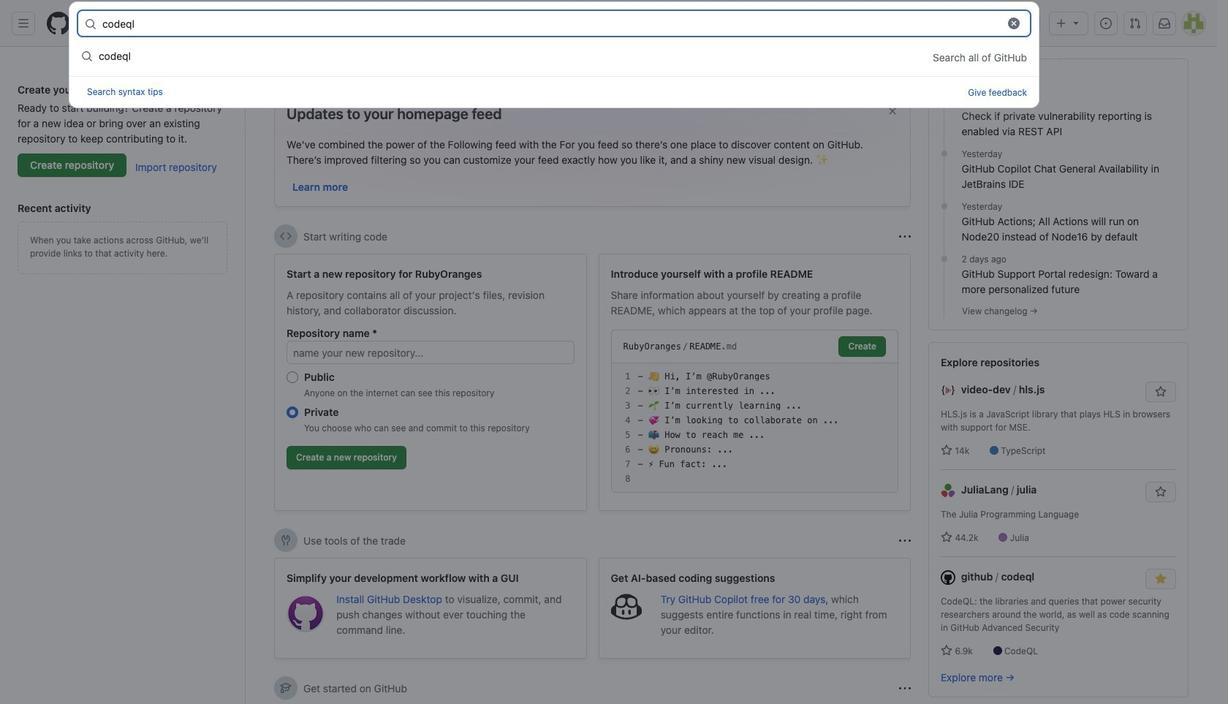 Task type: locate. For each thing, give the bounding box(es) containing it.
plus image
[[1056, 18, 1068, 29]]

0 vertical spatial star image
[[941, 445, 953, 456]]

dialog
[[69, 1, 1040, 108]]

0 vertical spatial why am i seeing this? image
[[900, 231, 911, 242]]

star image
[[941, 645, 953, 657]]

0 vertical spatial star this repository image
[[1156, 386, 1167, 398]]

1 why am i seeing this? image from the top
[[900, 231, 911, 242]]

1 star this repository image from the top
[[1156, 386, 1167, 398]]

dot fill image
[[939, 148, 950, 159], [939, 253, 950, 265]]

2 star this repository image from the top
[[1156, 486, 1167, 498]]

2 dot fill image from the top
[[939, 200, 950, 212]]

dot fill image
[[939, 95, 950, 107], [939, 200, 950, 212]]

None radio
[[287, 372, 298, 383], [287, 407, 298, 418], [287, 372, 298, 383], [287, 407, 298, 418]]

1 vertical spatial dot fill image
[[939, 253, 950, 265]]

1 star image from the top
[[941, 445, 953, 456]]

1 vertical spatial star image
[[941, 532, 953, 543]]

triangle down image
[[1071, 17, 1082, 29]]

star image
[[941, 445, 953, 456], [941, 532, 953, 543]]

None text field
[[102, 12, 999, 35]]

star this repository image
[[1156, 386, 1167, 398], [1156, 486, 1167, 498]]

mortar board image
[[280, 682, 292, 694]]

1 dot fill image from the top
[[939, 95, 950, 107]]

star image up @julialang profile image
[[941, 445, 953, 456]]

0 vertical spatial dot fill image
[[939, 95, 950, 107]]

start a new repository element
[[274, 254, 587, 511]]

2 dot fill image from the top
[[939, 253, 950, 265]]

2 star image from the top
[[941, 532, 953, 543]]

why am i seeing this? image for the "get ai-based coding suggestions" element
[[900, 535, 911, 547]]

1 vertical spatial dot fill image
[[939, 200, 950, 212]]

why am i seeing this? image
[[900, 231, 911, 242], [900, 535, 911, 547]]

star this repository image for @julialang profile image
[[1156, 486, 1167, 498]]

0 vertical spatial dot fill image
[[939, 148, 950, 159]]

command palette image
[[1014, 18, 1025, 29]]

1 vertical spatial star this repository image
[[1156, 486, 1167, 498]]

none submit inside introduce yourself with a profile readme element
[[839, 336, 886, 357]]

filter image
[[838, 66, 849, 78]]

why am i seeing this? image for introduce yourself with a profile readme element
[[900, 231, 911, 242]]

notifications image
[[1159, 18, 1171, 29]]

2 why am i seeing this? image from the top
[[900, 535, 911, 547]]

1 vertical spatial why am i seeing this? image
[[900, 535, 911, 547]]

explore repositories navigation
[[929, 342, 1189, 698]]

star image up @github profile "image"
[[941, 532, 953, 543]]

None submit
[[839, 336, 886, 357]]



Task type: describe. For each thing, give the bounding box(es) containing it.
issue opened image
[[1101, 18, 1112, 29]]

star image for @julialang profile image
[[941, 532, 953, 543]]

star this repository image for @video-dev profile image
[[1156, 386, 1167, 398]]

get ai-based coding suggestions element
[[599, 558, 911, 659]]

@github profile image
[[941, 571, 956, 585]]

introduce yourself with a profile readme element
[[599, 254, 911, 511]]

homepage image
[[47, 12, 70, 35]]

explore element
[[929, 59, 1189, 704]]

@video-dev profile image
[[941, 383, 956, 398]]

code image
[[280, 230, 292, 242]]

tools image
[[280, 535, 292, 546]]

simplify your development workflow with a gui element
[[274, 558, 587, 659]]

@julialang profile image
[[941, 484, 956, 498]]

why am i seeing this? image
[[900, 683, 911, 694]]

x image
[[887, 105, 899, 117]]

unstar this repository image
[[1156, 573, 1167, 585]]

name your new repository... text field
[[287, 341, 574, 364]]

git pull request image
[[1130, 18, 1142, 29]]

github desktop image
[[287, 595, 325, 633]]

star image for @video-dev profile image
[[941, 445, 953, 456]]

1 dot fill image from the top
[[939, 148, 950, 159]]



Task type: vqa. For each thing, say whether or not it's contained in the screenshot.
"ACCOUNT"
no



